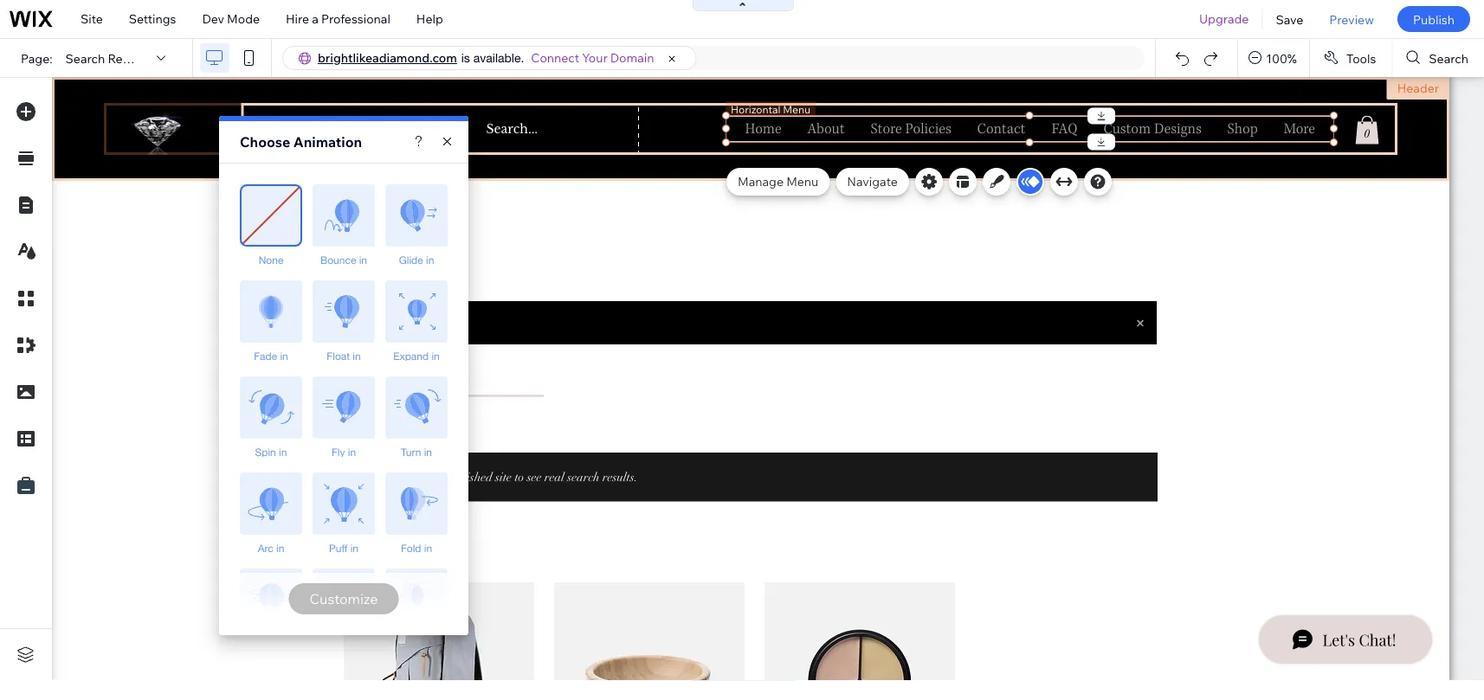 Task type: vqa. For each thing, say whether or not it's contained in the screenshot.
Choose
yes



Task type: describe. For each thing, give the bounding box(es) containing it.
100%
[[1267, 50, 1297, 66]]

in for fold in
[[424, 542, 432, 554]]

flip in
[[257, 638, 285, 651]]

bounce in
[[320, 254, 367, 266]]

puff in
[[329, 542, 359, 554]]

save button
[[1263, 0, 1317, 38]]

expand
[[393, 350, 429, 362]]

your
[[582, 50, 608, 65]]

mode
[[227, 11, 260, 26]]

glide in
[[399, 254, 434, 266]]

a
[[312, 11, 319, 26]]

preview button
[[1317, 0, 1388, 38]]

fold
[[401, 542, 421, 554]]

is
[[461, 51, 470, 65]]

choose
[[240, 133, 290, 151]]

connect
[[531, 50, 580, 65]]

flip
[[257, 638, 274, 651]]

slide
[[400, 638, 423, 651]]

arc in
[[258, 542, 284, 554]]

settings
[[129, 11, 176, 26]]

in for expand in
[[432, 350, 440, 362]]

in for slide in
[[426, 638, 434, 651]]

column 2
[[246, 156, 292, 169]]

fade in
[[254, 350, 288, 362]]

professional
[[321, 11, 391, 26]]

in for spin in
[[279, 446, 287, 458]]

arc
[[258, 542, 273, 554]]

2
[[287, 156, 292, 169]]

fly in
[[332, 446, 356, 458]]

slide in
[[400, 638, 434, 651]]

navigate
[[847, 174, 898, 189]]

spin in
[[255, 446, 287, 458]]

in for fade in
[[280, 350, 288, 362]]

site
[[81, 11, 103, 26]]



Task type: locate. For each thing, give the bounding box(es) containing it.
save
[[1276, 11, 1304, 27]]

tools
[[1347, 50, 1377, 66]]

spin
[[255, 446, 276, 458]]

float in
[[327, 350, 361, 362]]

2 search from the left
[[1430, 50, 1469, 66]]

in for arc in
[[276, 542, 284, 554]]

in for glide in
[[426, 254, 434, 266]]

0 horizontal spatial search
[[65, 50, 105, 66]]

header
[[1398, 81, 1440, 96]]

dev mode
[[202, 11, 260, 26]]

choose animation
[[240, 133, 362, 151]]

in right float
[[353, 350, 361, 362]]

dev
[[202, 11, 224, 26]]

turn
[[401, 446, 421, 458]]

in for float in
[[353, 350, 361, 362]]

turn in
[[401, 446, 432, 458]]

hire a professional
[[286, 11, 391, 26]]

results
[[108, 50, 149, 66]]

reveal
[[328, 638, 360, 651]]

animation
[[293, 133, 362, 151]]

menu
[[787, 174, 819, 189]]

in right slide
[[426, 638, 434, 651]]

search inside search 'button'
[[1430, 50, 1469, 66]]

expand in
[[393, 350, 440, 362]]

in for turn in
[[424, 446, 432, 458]]

1 search from the left
[[65, 50, 105, 66]]

search
[[65, 50, 105, 66], [1430, 50, 1469, 66]]

preview
[[1330, 11, 1375, 27]]

manage menu
[[738, 174, 819, 189]]

fade
[[254, 350, 277, 362]]

in
[[359, 254, 367, 266], [426, 254, 434, 266], [280, 350, 288, 362], [353, 350, 361, 362], [432, 350, 440, 362], [279, 446, 287, 458], [348, 446, 356, 458], [424, 446, 432, 458], [276, 542, 284, 554], [351, 542, 359, 554], [424, 542, 432, 554], [277, 638, 285, 651], [426, 638, 434, 651]]

in right expand
[[432, 350, 440, 362]]

glide
[[399, 254, 423, 266]]

1 horizontal spatial search
[[1430, 50, 1469, 66]]

puff
[[329, 542, 348, 554]]

manage
[[738, 174, 784, 189]]

search results
[[65, 50, 149, 66]]

help
[[417, 11, 443, 26]]

in right puff
[[351, 542, 359, 554]]

hire
[[286, 11, 309, 26]]

in for bounce in
[[359, 254, 367, 266]]

float
[[327, 350, 350, 362]]

search down publish
[[1430, 50, 1469, 66]]

tools button
[[1310, 39, 1392, 77]]

search button
[[1393, 39, 1485, 77]]

in right flip
[[277, 638, 285, 651]]

available.
[[474, 51, 524, 65]]

brightlikeadiamond.com
[[318, 50, 457, 65]]

upgrade
[[1200, 11, 1249, 26]]

search for search results
[[65, 50, 105, 66]]

column
[[246, 156, 284, 169]]

in right fade
[[280, 350, 288, 362]]

in right fly
[[348, 446, 356, 458]]

bounce
[[320, 254, 356, 266]]

fold in
[[401, 542, 432, 554]]

publish button
[[1398, 6, 1471, 32]]

in right turn
[[424, 446, 432, 458]]

search down site at the left of the page
[[65, 50, 105, 66]]

100% button
[[1239, 39, 1310, 77]]

in for fly in
[[348, 446, 356, 458]]

is available. connect your domain
[[461, 50, 654, 65]]

in right the spin
[[279, 446, 287, 458]]

in for flip in
[[277, 638, 285, 651]]

domain
[[611, 50, 654, 65]]

search for search
[[1430, 50, 1469, 66]]

in right fold
[[424, 542, 432, 554]]

in right glide
[[426, 254, 434, 266]]

in right bounce
[[359, 254, 367, 266]]

in right arc in the bottom of the page
[[276, 542, 284, 554]]

fly
[[332, 446, 345, 458]]

none
[[259, 254, 284, 266]]

in for puff in
[[351, 542, 359, 554]]

publish
[[1414, 11, 1455, 27]]



